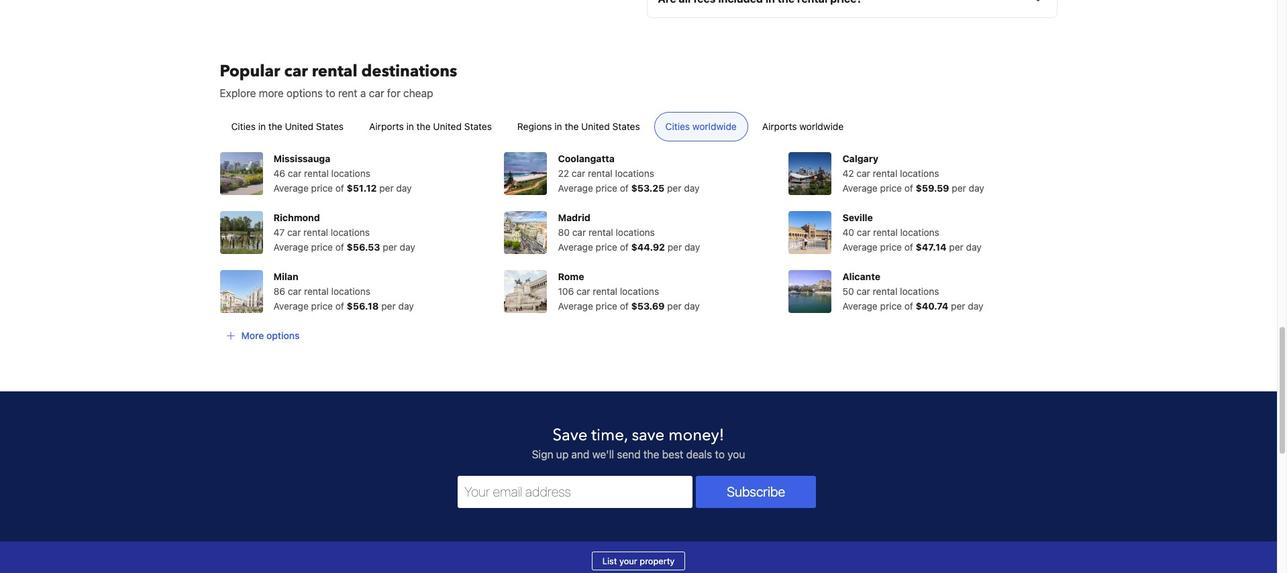 Task type: vqa. For each thing, say whether or not it's contained in the screenshot.
the middle New
no



Task type: describe. For each thing, give the bounding box(es) containing it.
the for regions
[[565, 121, 579, 132]]

of for $47.14
[[905, 242, 913, 253]]

per for $47.14
[[949, 242, 964, 253]]

united for regions
[[581, 121, 610, 132]]

options inside button
[[266, 330, 300, 342]]

86
[[274, 286, 285, 298]]

42
[[843, 168, 854, 179]]

airports for airports in the united states
[[369, 121, 404, 132]]

car for madrid 80 car rental locations average price of $44.92 per day
[[572, 227, 586, 238]]

states for airports in the united states
[[464, 121, 492, 132]]

seville 40 car rental locations average price of $47.14 per day
[[843, 212, 982, 253]]

in for regions
[[555, 121, 562, 132]]

car right a
[[369, 87, 384, 100]]

and
[[571, 449, 590, 461]]

richmond 47 car rental locations average price of $56.53 per day
[[274, 212, 415, 253]]

money!
[[669, 425, 724, 447]]

of for $53.69
[[620, 301, 629, 312]]

average for 40
[[843, 242, 878, 253]]

seville
[[843, 212, 873, 224]]

popular car rental destinations explore more options to rent a car for cheap
[[220, 61, 457, 100]]

of for $56.53
[[335, 242, 344, 253]]

per for $59.59
[[952, 183, 966, 194]]

list your property
[[603, 557, 675, 567]]

sign
[[532, 449, 553, 461]]

cities worldwide button
[[654, 112, 748, 142]]

per for $44.92
[[668, 242, 682, 253]]

cheap car rental in madrid image
[[504, 212, 547, 255]]

regions
[[517, 121, 552, 132]]

per for $53.69
[[667, 301, 682, 312]]

deals
[[686, 449, 712, 461]]

more options button
[[220, 324, 305, 349]]

subscribe button
[[696, 477, 816, 509]]

locations for $56.18
[[331, 286, 370, 298]]

car right popular
[[284, 61, 308, 83]]

send
[[617, 449, 641, 461]]

rental for madrid 80 car rental locations average price of $44.92 per day
[[589, 227, 613, 238]]

more
[[259, 87, 284, 100]]

subscribe
[[727, 485, 785, 500]]

time,
[[592, 425, 628, 447]]

$53.69
[[631, 301, 665, 312]]

rental for milan 86 car rental locations average price of $56.18 per day
[[304, 286, 329, 298]]

$40.74
[[916, 301, 949, 312]]

to inside save time, save money! sign up and we'll send the best deals to you
[[715, 449, 725, 461]]

cheap car rental in seville image
[[789, 212, 832, 255]]

car for coolangatta 22 car rental locations average price of $53.25 per day
[[572, 168, 585, 179]]

save
[[632, 425, 665, 447]]

airports worldwide button
[[751, 112, 855, 142]]

a
[[360, 87, 366, 100]]

$59.59
[[916, 183, 949, 194]]

$51.12
[[347, 183, 377, 194]]

alicante 50 car rental locations average price of $40.74 per day
[[843, 271, 984, 312]]

madrid
[[558, 212, 591, 224]]

cheap car rental in calgary image
[[789, 153, 832, 196]]

save time, save money! sign up and we'll send the best deals to you
[[532, 425, 745, 461]]

day for mississauga 46 car rental locations average price of $51.12 per day
[[396, 183, 412, 194]]

$56.53
[[347, 242, 380, 253]]

for
[[387, 87, 401, 100]]

you
[[728, 449, 745, 461]]

calgary 42 car rental locations average price of $59.59 per day
[[843, 153, 984, 194]]

22
[[558, 168, 569, 179]]

airports worldwide
[[762, 121, 844, 132]]

price for $40.74
[[880, 301, 902, 312]]

average for 42
[[843, 183, 878, 194]]

your
[[620, 557, 637, 567]]

rome 106 car rental locations average price of $53.69 per day
[[558, 271, 700, 312]]

to inside 'popular car rental destinations explore more options to rent a car for cheap'
[[326, 87, 335, 100]]

property
[[640, 557, 675, 567]]

more options
[[241, 330, 300, 342]]

average for 50
[[843, 301, 878, 312]]

coolangatta
[[558, 153, 615, 165]]

list your property link
[[592, 553, 685, 571]]

per for $56.18
[[381, 301, 396, 312]]

106
[[558, 286, 574, 298]]

worldwide for cities worldwide
[[693, 121, 737, 132]]

states for cities in the united states
[[316, 121, 344, 132]]

car for seville 40 car rental locations average price of $47.14 per day
[[857, 227, 871, 238]]

Your email address email field
[[458, 477, 693, 509]]

destinations
[[361, 61, 457, 83]]

locations for $47.14
[[900, 227, 940, 238]]

of for $59.59
[[905, 183, 913, 194]]

per for $40.74
[[951, 301, 966, 312]]

40
[[843, 227, 854, 238]]

price for $56.53
[[311, 242, 333, 253]]

per for $51.12
[[379, 183, 394, 194]]

airports in the united states button
[[358, 112, 503, 142]]

we'll
[[592, 449, 614, 461]]

cheap
[[403, 87, 433, 100]]

average for 46
[[274, 183, 309, 194]]

$56.18
[[347, 301, 379, 312]]

locations for $59.59
[[900, 168, 939, 179]]

average for 22
[[558, 183, 593, 194]]

states for regions in the united states
[[612, 121, 640, 132]]



Task type: locate. For each thing, give the bounding box(es) containing it.
car inside coolangatta 22 car rental locations average price of $53.25 per day
[[572, 168, 585, 179]]

rental down coolangatta
[[588, 168, 613, 179]]

rent
[[338, 87, 358, 100]]

car right 47
[[287, 227, 301, 238]]

the down save on the bottom of page
[[644, 449, 659, 461]]

1 united from the left
[[285, 121, 314, 132]]

average inside calgary 42 car rental locations average price of $59.59 per day
[[843, 183, 878, 194]]

the down more
[[268, 121, 282, 132]]

calgary
[[843, 153, 879, 165]]

day right $56.53
[[400, 242, 415, 253]]

price left $44.92
[[596, 242, 617, 253]]

united up coolangatta
[[581, 121, 610, 132]]

46
[[274, 168, 285, 179]]

per right the '$51.12'
[[379, 183, 394, 194]]

united for cities
[[285, 121, 314, 132]]

the down cheap
[[417, 121, 431, 132]]

day inside madrid 80 car rental locations average price of $44.92 per day
[[685, 242, 700, 253]]

price for $59.59
[[880, 183, 902, 194]]

car right 80
[[572, 227, 586, 238]]

locations up $40.74
[[900, 286, 939, 298]]

average inside richmond 47 car rental locations average price of $56.53 per day
[[274, 242, 309, 253]]

1 horizontal spatial states
[[464, 121, 492, 132]]

rental for alicante 50 car rental locations average price of $40.74 per day
[[873, 286, 898, 298]]

per
[[379, 183, 394, 194], [667, 183, 682, 194], [952, 183, 966, 194], [383, 242, 397, 253], [668, 242, 682, 253], [949, 242, 964, 253], [381, 301, 396, 312], [667, 301, 682, 312], [951, 301, 966, 312]]

average inside rome 106 car rental locations average price of $53.69 per day
[[558, 301, 593, 312]]

of left $53.69 on the bottom of the page
[[620, 301, 629, 312]]

cheap car rental in alicante image
[[789, 271, 832, 314]]

of inside rome 106 car rental locations average price of $53.69 per day
[[620, 301, 629, 312]]

of inside seville 40 car rental locations average price of $47.14 per day
[[905, 242, 913, 253]]

average for 106
[[558, 301, 593, 312]]

$47.14
[[916, 242, 947, 253]]

2 united from the left
[[433, 121, 462, 132]]

day for milan 86 car rental locations average price of $56.18 per day
[[398, 301, 414, 312]]

1 states from the left
[[316, 121, 344, 132]]

the
[[268, 121, 282, 132], [417, 121, 431, 132], [565, 121, 579, 132], [644, 449, 659, 461]]

of left $56.53
[[335, 242, 344, 253]]

rental inside alicante 50 car rental locations average price of $40.74 per day
[[873, 286, 898, 298]]

average down 106
[[558, 301, 593, 312]]

price down 'richmond' on the top left of page
[[311, 242, 333, 253]]

$44.92
[[631, 242, 665, 253]]

day inside richmond 47 car rental locations average price of $56.53 per day
[[400, 242, 415, 253]]

0 horizontal spatial cities
[[231, 121, 256, 132]]

milan 86 car rental locations average price of $56.18 per day
[[274, 271, 414, 312]]

day inside alicante 50 car rental locations average price of $40.74 per day
[[968, 301, 984, 312]]

day inside coolangatta 22 car rental locations average price of $53.25 per day
[[684, 183, 700, 194]]

car inside seville 40 car rental locations average price of $47.14 per day
[[857, 227, 871, 238]]

per right $59.59
[[952, 183, 966, 194]]

per right $47.14
[[949, 242, 964, 253]]

in for airports
[[406, 121, 414, 132]]

locations for $51.12
[[331, 168, 370, 179]]

popular
[[220, 61, 280, 83]]

car down calgary
[[857, 168, 870, 179]]

price for $44.92
[[596, 242, 617, 253]]

day inside seville 40 car rental locations average price of $47.14 per day
[[966, 242, 982, 253]]

price for $47.14
[[880, 242, 902, 253]]

price left $53.69 on the bottom of the page
[[596, 301, 617, 312]]

average inside mississauga 46 car rental locations average price of $51.12 per day
[[274, 183, 309, 194]]

car inside calgary 42 car rental locations average price of $59.59 per day
[[857, 168, 870, 179]]

day for alicante 50 car rental locations average price of $40.74 per day
[[968, 301, 984, 312]]

rental inside calgary 42 car rental locations average price of $59.59 per day
[[873, 168, 898, 179]]

to
[[326, 87, 335, 100], [715, 449, 725, 461]]

of for $51.12
[[335, 183, 344, 194]]

per for $53.25
[[667, 183, 682, 194]]

rental down mississauga
[[304, 168, 329, 179]]

day right $40.74
[[968, 301, 984, 312]]

cities
[[231, 121, 256, 132], [666, 121, 690, 132]]

average down 40
[[843, 242, 878, 253]]

list
[[603, 557, 617, 567]]

car for richmond 47 car rental locations average price of $56.53 per day
[[287, 227, 301, 238]]

locations inside madrid 80 car rental locations average price of $44.92 per day
[[616, 227, 655, 238]]

alicante
[[843, 271, 881, 283]]

car right the 46 on the top
[[288, 168, 302, 179]]

car for milan 86 car rental locations average price of $56.18 per day
[[288, 286, 302, 298]]

per right $56.18
[[381, 301, 396, 312]]

day right $59.59
[[969, 183, 984, 194]]

locations
[[331, 168, 370, 179], [615, 168, 654, 179], [900, 168, 939, 179], [331, 227, 370, 238], [616, 227, 655, 238], [900, 227, 940, 238], [331, 286, 370, 298], [620, 286, 659, 298], [900, 286, 939, 298]]

price for $53.69
[[596, 301, 617, 312]]

price inside milan 86 car rental locations average price of $56.18 per day
[[311, 301, 333, 312]]

per inside richmond 47 car rental locations average price of $56.53 per day
[[383, 242, 397, 253]]

worldwide for airports worldwide
[[800, 121, 844, 132]]

locations inside richmond 47 car rental locations average price of $56.53 per day
[[331, 227, 370, 238]]

0 horizontal spatial states
[[316, 121, 344, 132]]

airports inside button
[[762, 121, 797, 132]]

rental for rome 106 car rental locations average price of $53.69 per day
[[593, 286, 618, 298]]

locations inside rome 106 car rental locations average price of $53.69 per day
[[620, 286, 659, 298]]

car right the 86
[[288, 286, 302, 298]]

car inside alicante 50 car rental locations average price of $40.74 per day
[[857, 286, 870, 298]]

50
[[843, 286, 854, 298]]

locations inside coolangatta 22 car rental locations average price of $53.25 per day
[[615, 168, 654, 179]]

per right $44.92
[[668, 242, 682, 253]]

price inside alicante 50 car rental locations average price of $40.74 per day
[[880, 301, 902, 312]]

day for coolangatta 22 car rental locations average price of $53.25 per day
[[684, 183, 700, 194]]

average down 47
[[274, 242, 309, 253]]

1 airports from the left
[[369, 121, 404, 132]]

states left regions at the top
[[464, 121, 492, 132]]

airports down for
[[369, 121, 404, 132]]

locations up $56.53
[[331, 227, 370, 238]]

rental inside coolangatta 22 car rental locations average price of $53.25 per day
[[588, 168, 613, 179]]

locations inside mississauga 46 car rental locations average price of $51.12 per day
[[331, 168, 370, 179]]

price inside mississauga 46 car rental locations average price of $51.12 per day
[[311, 183, 333, 194]]

day right $53.69 on the bottom of the page
[[684, 301, 700, 312]]

of left the '$51.12'
[[335, 183, 344, 194]]

locations up $56.18
[[331, 286, 370, 298]]

1 worldwide from the left
[[693, 121, 737, 132]]

per right $40.74
[[951, 301, 966, 312]]

locations for $53.69
[[620, 286, 659, 298]]

1 horizontal spatial to
[[715, 449, 725, 461]]

average for 80
[[558, 242, 593, 253]]

price inside coolangatta 22 car rental locations average price of $53.25 per day
[[596, 183, 617, 194]]

day for rome 106 car rental locations average price of $53.69 per day
[[684, 301, 700, 312]]

day right $44.92
[[685, 242, 700, 253]]

of left $56.18
[[335, 301, 344, 312]]

best
[[662, 449, 684, 461]]

day inside calgary 42 car rental locations average price of $59.59 per day
[[969, 183, 984, 194]]

car right 40
[[857, 227, 871, 238]]

average down 42
[[843, 183, 878, 194]]

airports
[[369, 121, 404, 132], [762, 121, 797, 132]]

of inside milan 86 car rental locations average price of $56.18 per day
[[335, 301, 344, 312]]

price down coolangatta
[[596, 183, 617, 194]]

the inside save time, save money! sign up and we'll send the best deals to you
[[644, 449, 659, 461]]

coolangatta 22 car rental locations average price of $53.25 per day
[[558, 153, 700, 194]]

price down mississauga
[[311, 183, 333, 194]]

rental right the 86
[[304, 286, 329, 298]]

locations up $53.69 on the bottom of the page
[[620, 286, 659, 298]]

2 in from the left
[[406, 121, 414, 132]]

madrid 80 car rental locations average price of $44.92 per day
[[558, 212, 700, 253]]

2 cities from the left
[[666, 121, 690, 132]]

worldwide inside button
[[693, 121, 737, 132]]

day for calgary 42 car rental locations average price of $59.59 per day
[[969, 183, 984, 194]]

price inside rome 106 car rental locations average price of $53.69 per day
[[596, 301, 617, 312]]

car inside madrid 80 car rental locations average price of $44.92 per day
[[572, 227, 586, 238]]

per inside rome 106 car rental locations average price of $53.69 per day
[[667, 301, 682, 312]]

united for airports
[[433, 121, 462, 132]]

average down the 86
[[274, 301, 309, 312]]

per right $53.25
[[667, 183, 682, 194]]

cities in the united states button
[[220, 112, 355, 142]]

day right $47.14
[[966, 242, 982, 253]]

united down cheap
[[433, 121, 462, 132]]

rental down alicante
[[873, 286, 898, 298]]

price for $56.18
[[311, 301, 333, 312]]

to left you
[[715, 449, 725, 461]]

rental down 'richmond' on the top left of page
[[303, 227, 328, 238]]

the inside button
[[565, 121, 579, 132]]

airports in the united states
[[369, 121, 492, 132]]

of inside calgary 42 car rental locations average price of $59.59 per day
[[905, 183, 913, 194]]

day right the '$51.12'
[[396, 183, 412, 194]]

locations for $53.25
[[615, 168, 654, 179]]

explore
[[220, 87, 256, 100]]

save time, save money! footer
[[0, 391, 1277, 574]]

price left $40.74
[[880, 301, 902, 312]]

tab list
[[209, 112, 1068, 142]]

of left $47.14
[[905, 242, 913, 253]]

average down 80
[[558, 242, 593, 253]]

per right $56.53
[[383, 242, 397, 253]]

day inside rome 106 car rental locations average price of $53.69 per day
[[684, 301, 700, 312]]

locations up $47.14
[[900, 227, 940, 238]]

united
[[285, 121, 314, 132], [433, 121, 462, 132], [581, 121, 610, 132]]

rental inside richmond 47 car rental locations average price of $56.53 per day
[[303, 227, 328, 238]]

average inside madrid 80 car rental locations average price of $44.92 per day
[[558, 242, 593, 253]]

per inside alicante 50 car rental locations average price of $40.74 per day
[[951, 301, 966, 312]]

day inside milan 86 car rental locations average price of $56.18 per day
[[398, 301, 414, 312]]

average inside milan 86 car rental locations average price of $56.18 per day
[[274, 301, 309, 312]]

80
[[558, 227, 570, 238]]

rental inside madrid 80 car rental locations average price of $44.92 per day
[[589, 227, 613, 238]]

1 horizontal spatial airports
[[762, 121, 797, 132]]

in inside button
[[555, 121, 562, 132]]

car right 106
[[577, 286, 590, 298]]

day right $56.18
[[398, 301, 414, 312]]

rental for coolangatta 22 car rental locations average price of $53.25 per day
[[588, 168, 613, 179]]

per inside coolangatta 22 car rental locations average price of $53.25 per day
[[667, 183, 682, 194]]

average inside seville 40 car rental locations average price of $47.14 per day
[[843, 242, 878, 253]]

0 vertical spatial to
[[326, 87, 335, 100]]

states inside button
[[612, 121, 640, 132]]

2 worldwide from the left
[[800, 121, 844, 132]]

mississauga
[[274, 153, 330, 165]]

of for $40.74
[[905, 301, 913, 312]]

car inside richmond 47 car rental locations average price of $56.53 per day
[[287, 227, 301, 238]]

cities inside button
[[231, 121, 256, 132]]

locations inside alicante 50 car rental locations average price of $40.74 per day
[[900, 286, 939, 298]]

1 in from the left
[[258, 121, 266, 132]]

rental up 'rent'
[[312, 61, 357, 83]]

car for alicante 50 car rental locations average price of $40.74 per day
[[857, 286, 870, 298]]

cities in the united states
[[231, 121, 344, 132]]

price left $59.59
[[880, 183, 902, 194]]

per inside seville 40 car rental locations average price of $47.14 per day
[[949, 242, 964, 253]]

rental right 106
[[593, 286, 618, 298]]

united up mississauga
[[285, 121, 314, 132]]

rome
[[558, 271, 584, 283]]

regions in the united states button
[[506, 112, 651, 142]]

rental for richmond 47 car rental locations average price of $56.53 per day
[[303, 227, 328, 238]]

of inside mississauga 46 car rental locations average price of $51.12 per day
[[335, 183, 344, 194]]

per inside madrid 80 car rental locations average price of $44.92 per day
[[668, 242, 682, 253]]

the for airports
[[417, 121, 431, 132]]

rental inside rome 106 car rental locations average price of $53.69 per day
[[593, 286, 618, 298]]

in right regions at the top
[[555, 121, 562, 132]]

richmond
[[274, 212, 320, 224]]

2 horizontal spatial united
[[581, 121, 610, 132]]

car inside milan 86 car rental locations average price of $56.18 per day
[[288, 286, 302, 298]]

average inside coolangatta 22 car rental locations average price of $53.25 per day
[[558, 183, 593, 194]]

rental
[[312, 61, 357, 83], [304, 168, 329, 179], [588, 168, 613, 179], [873, 168, 898, 179], [303, 227, 328, 238], [589, 227, 613, 238], [873, 227, 898, 238], [304, 286, 329, 298], [593, 286, 618, 298], [873, 286, 898, 298]]

1 horizontal spatial cities
[[666, 121, 690, 132]]

0 horizontal spatial worldwide
[[693, 121, 737, 132]]

car right 22
[[572, 168, 585, 179]]

2 airports from the left
[[762, 121, 797, 132]]

locations for $40.74
[[900, 286, 939, 298]]

car inside rome 106 car rental locations average price of $53.69 per day
[[577, 286, 590, 298]]

locations for $56.53
[[331, 227, 370, 238]]

price for $53.25
[[596, 183, 617, 194]]

cheap car rental in coolangatta image
[[504, 153, 547, 196]]

car inside mississauga 46 car rental locations average price of $51.12 per day
[[288, 168, 302, 179]]

per inside mississauga 46 car rental locations average price of $51.12 per day
[[379, 183, 394, 194]]

0 horizontal spatial airports
[[369, 121, 404, 132]]

of for $53.25
[[620, 183, 629, 194]]

of left $44.92
[[620, 242, 629, 253]]

cities for cities worldwide
[[666, 121, 690, 132]]

airports inside button
[[369, 121, 404, 132]]

per right $53.69 on the bottom of the page
[[667, 301, 682, 312]]

options
[[287, 87, 323, 100], [266, 330, 300, 342]]

of for $44.92
[[620, 242, 629, 253]]

locations inside seville 40 car rental locations average price of $47.14 per day
[[900, 227, 940, 238]]

locations inside calgary 42 car rental locations average price of $59.59 per day
[[900, 168, 939, 179]]

average for 86
[[274, 301, 309, 312]]

locations up $59.59
[[900, 168, 939, 179]]

day for richmond 47 car rental locations average price of $56.53 per day
[[400, 242, 415, 253]]

mississauga 46 car rental locations average price of $51.12 per day
[[274, 153, 412, 194]]

tab list containing cities in the united states
[[209, 112, 1068, 142]]

of left $53.25
[[620, 183, 629, 194]]

per for $56.53
[[383, 242, 397, 253]]

united inside button
[[581, 121, 610, 132]]

of inside madrid 80 car rental locations average price of $44.92 per day
[[620, 242, 629, 253]]

0 horizontal spatial united
[[285, 121, 314, 132]]

1 horizontal spatial in
[[406, 121, 414, 132]]

rental for mississauga 46 car rental locations average price of $51.12 per day
[[304, 168, 329, 179]]

average inside alicante 50 car rental locations average price of $40.74 per day
[[843, 301, 878, 312]]

day for madrid 80 car rental locations average price of $44.92 per day
[[685, 242, 700, 253]]

states down 'rent'
[[316, 121, 344, 132]]

worldwide
[[693, 121, 737, 132], [800, 121, 844, 132]]

the up coolangatta
[[565, 121, 579, 132]]

regions in the united states
[[517, 121, 640, 132]]

locations up the '$51.12'
[[331, 168, 370, 179]]

0 vertical spatial options
[[287, 87, 323, 100]]

1 horizontal spatial worldwide
[[800, 121, 844, 132]]

locations for $44.92
[[616, 227, 655, 238]]

to left 'rent'
[[326, 87, 335, 100]]

rental down madrid
[[589, 227, 613, 238]]

in
[[258, 121, 266, 132], [406, 121, 414, 132], [555, 121, 562, 132]]

cities for cities in the united states
[[231, 121, 256, 132]]

states up coolangatta 22 car rental locations average price of $53.25 per day
[[612, 121, 640, 132]]

rental inside seville 40 car rental locations average price of $47.14 per day
[[873, 227, 898, 238]]

price for $51.12
[[311, 183, 333, 194]]

1 vertical spatial to
[[715, 449, 725, 461]]

47
[[274, 227, 285, 238]]

cities inside button
[[666, 121, 690, 132]]

average for 47
[[274, 242, 309, 253]]

3 united from the left
[[581, 121, 610, 132]]

of inside alicante 50 car rental locations average price of $40.74 per day
[[905, 301, 913, 312]]

of inside richmond 47 car rental locations average price of $56.53 per day
[[335, 242, 344, 253]]

rental inside milan 86 car rental locations average price of $56.18 per day
[[304, 286, 329, 298]]

rental right 40
[[873, 227, 898, 238]]

locations up $53.25
[[615, 168, 654, 179]]

car for mississauga 46 car rental locations average price of $51.12 per day
[[288, 168, 302, 179]]

states
[[316, 121, 344, 132], [464, 121, 492, 132], [612, 121, 640, 132]]

car down alicante
[[857, 286, 870, 298]]

in down more
[[258, 121, 266, 132]]

0 horizontal spatial in
[[258, 121, 266, 132]]

car
[[284, 61, 308, 83], [369, 87, 384, 100], [288, 168, 302, 179], [572, 168, 585, 179], [857, 168, 870, 179], [287, 227, 301, 238], [572, 227, 586, 238], [857, 227, 871, 238], [288, 286, 302, 298], [577, 286, 590, 298], [857, 286, 870, 298]]

the for cities
[[268, 121, 282, 132]]

worldwide inside button
[[800, 121, 844, 132]]

day right $53.25
[[684, 183, 700, 194]]

1 vertical spatial options
[[266, 330, 300, 342]]

rental for calgary 42 car rental locations average price of $59.59 per day
[[873, 168, 898, 179]]

day for seville 40 car rental locations average price of $47.14 per day
[[966, 242, 982, 253]]

day
[[396, 183, 412, 194], [684, 183, 700, 194], [969, 183, 984, 194], [400, 242, 415, 253], [685, 242, 700, 253], [966, 242, 982, 253], [398, 301, 414, 312], [684, 301, 700, 312], [968, 301, 984, 312]]

price left $56.18
[[311, 301, 333, 312]]

rental for seville 40 car rental locations average price of $47.14 per day
[[873, 227, 898, 238]]

airports up cheap car rental in calgary image
[[762, 121, 797, 132]]

2 horizontal spatial in
[[555, 121, 562, 132]]

rental inside mississauga 46 car rental locations average price of $51.12 per day
[[304, 168, 329, 179]]

of left $59.59
[[905, 183, 913, 194]]

price inside madrid 80 car rental locations average price of $44.92 per day
[[596, 242, 617, 253]]

car for rome 106 car rental locations average price of $53.69 per day
[[577, 286, 590, 298]]

price
[[311, 183, 333, 194], [596, 183, 617, 194], [880, 183, 902, 194], [311, 242, 333, 253], [596, 242, 617, 253], [880, 242, 902, 253], [311, 301, 333, 312], [596, 301, 617, 312], [880, 301, 902, 312]]

cheap car rental in milan image
[[220, 271, 263, 314]]

per inside calgary 42 car rental locations average price of $59.59 per day
[[952, 183, 966, 194]]

locations inside milan 86 car rental locations average price of $56.18 per day
[[331, 286, 370, 298]]

2 states from the left
[[464, 121, 492, 132]]

more
[[241, 330, 264, 342]]

0 horizontal spatial to
[[326, 87, 335, 100]]

milan
[[274, 271, 298, 283]]

average down the 46 on the top
[[274, 183, 309, 194]]

up
[[556, 449, 569, 461]]

average
[[274, 183, 309, 194], [558, 183, 593, 194], [843, 183, 878, 194], [274, 242, 309, 253], [558, 242, 593, 253], [843, 242, 878, 253], [274, 301, 309, 312], [558, 301, 593, 312], [843, 301, 878, 312]]

rental inside 'popular car rental destinations explore more options to rent a car for cheap'
[[312, 61, 357, 83]]

price inside richmond 47 car rental locations average price of $56.53 per day
[[311, 242, 333, 253]]

car for calgary 42 car rental locations average price of $59.59 per day
[[857, 168, 870, 179]]

3 states from the left
[[612, 121, 640, 132]]

save
[[553, 425, 588, 447]]

2 horizontal spatial states
[[612, 121, 640, 132]]

options inside 'popular car rental destinations explore more options to rent a car for cheap'
[[287, 87, 323, 100]]

of left $40.74
[[905, 301, 913, 312]]

$53.25
[[631, 183, 665, 194]]

of for $56.18
[[335, 301, 344, 312]]

cities worldwide
[[666, 121, 737, 132]]

locations up $44.92
[[616, 227, 655, 238]]

cheap car rental in richmond image
[[220, 212, 263, 255]]

average down 22
[[558, 183, 593, 194]]

day inside mississauga 46 car rental locations average price of $51.12 per day
[[396, 183, 412, 194]]

1 cities from the left
[[231, 121, 256, 132]]

price left $47.14
[[880, 242, 902, 253]]

airports for airports worldwide
[[762, 121, 797, 132]]

of
[[335, 183, 344, 194], [620, 183, 629, 194], [905, 183, 913, 194], [335, 242, 344, 253], [620, 242, 629, 253], [905, 242, 913, 253], [335, 301, 344, 312], [620, 301, 629, 312], [905, 301, 913, 312]]

average down 50
[[843, 301, 878, 312]]

price inside calgary 42 car rental locations average price of $59.59 per day
[[880, 183, 902, 194]]

of inside coolangatta 22 car rental locations average price of $53.25 per day
[[620, 183, 629, 194]]

in for cities
[[258, 121, 266, 132]]

per inside milan 86 car rental locations average price of $56.18 per day
[[381, 301, 396, 312]]

cheap car rental in rome image
[[504, 271, 547, 314]]

in down cheap
[[406, 121, 414, 132]]

1 horizontal spatial united
[[433, 121, 462, 132]]

price inside seville 40 car rental locations average price of $47.14 per day
[[880, 242, 902, 253]]

3 in from the left
[[555, 121, 562, 132]]

rental down calgary
[[873, 168, 898, 179]]

cheap car rental in mississauga image
[[220, 153, 263, 196]]



